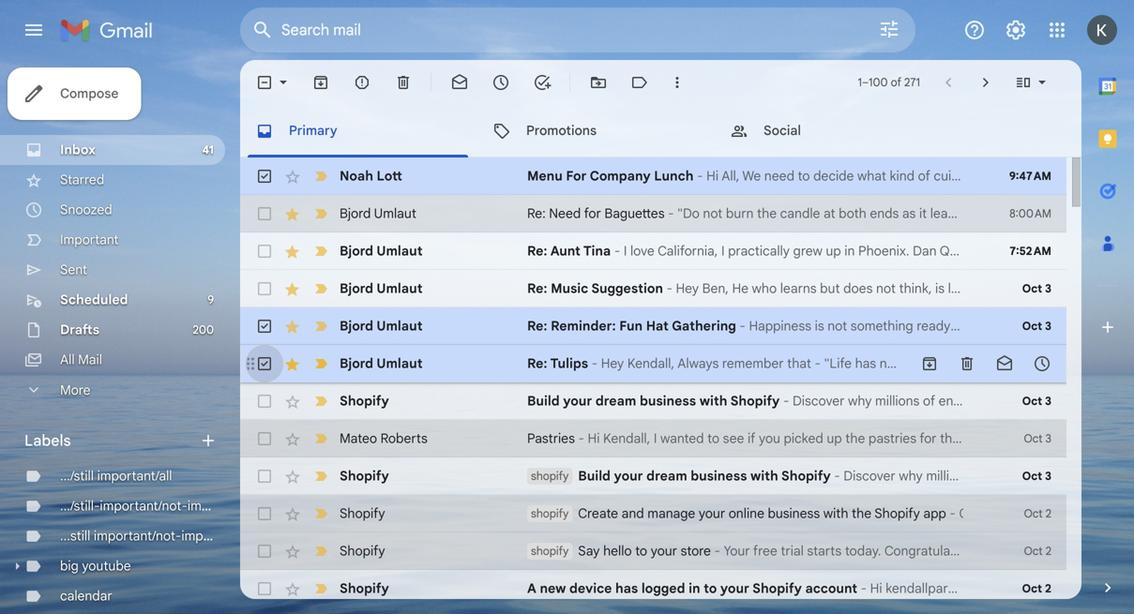 Task type: vqa. For each thing, say whether or not it's contained in the screenshot.
7th To: Tiffany from the bottom
no



Task type: describe. For each thing, give the bounding box(es) containing it.
bjord for re: aunt tina -
[[340, 243, 374, 260]]

create
[[578, 506, 619, 522]]

you
[[759, 431, 781, 447]]

0 horizontal spatial dream
[[596, 393, 637, 410]]

say
[[578, 543, 600, 560]]

41
[[202, 143, 214, 157]]

1 vertical spatial with
[[751, 468, 779, 485]]

your down kendall, in the right bottom of the page
[[614, 468, 644, 485]]

4 row from the top
[[240, 270, 1067, 308]]

the right up on the right of the page
[[846, 431, 866, 447]]

re: music suggestion -
[[528, 281, 676, 297]]

pastries
[[528, 431, 575, 447]]

3 row from the top
[[240, 233, 1067, 270]]

more
[[60, 382, 91, 399]]

all
[[60, 352, 75, 368]]

11 row from the top
[[240, 533, 1067, 571]]

- right account
[[861, 581, 867, 597]]

bjord for re: need for baguettes -
[[340, 206, 371, 222]]

sent
[[60, 262, 87, 278]]

primary
[[289, 122, 338, 139]]

- right tina
[[615, 243, 621, 260]]

6 row from the top
[[240, 345, 1067, 383]]

roberts
[[381, 431, 428, 447]]

big youtube
[[60, 558, 131, 575]]

...still
[[60, 528, 90, 545]]

5 row from the top
[[240, 308, 1067, 345]]

0 vertical spatial build
[[528, 393, 560, 410]]

more button
[[0, 375, 225, 405]]

a
[[528, 581, 537, 597]]

0 horizontal spatial with
[[700, 393, 728, 410]]

inbox link
[[60, 142, 96, 158]]

- up picked
[[784, 393, 790, 410]]

oct 2 for -
[[1023, 582, 1052, 597]]

i
[[654, 431, 657, 447]]

tab list inside main content
[[240, 105, 1082, 158]]

oct 2 for create and manage your online business with the shopify app
[[1025, 507, 1052, 521]]

bjord for re: reminder: fun hat gathering -
[[340, 318, 374, 335]]

shopify build your dream business with shopify -
[[531, 468, 844, 485]]

add to tasks image
[[533, 73, 552, 92]]

calendar link
[[60, 589, 112, 605]]

re: for re: aunt tina -
[[528, 243, 548, 260]]

starred link
[[60, 172, 104, 188]]

bjord umlaut for re: reminder: fun hat gathering
[[340, 318, 423, 335]]

store
[[681, 543, 711, 560]]

inbox
[[60, 142, 96, 158]]

to for wanted
[[708, 431, 720, 447]]

scheduled link
[[60, 292, 128, 308]]

oct for seventh 'row'
[[1023, 395, 1043, 409]]

important for .../still-important/not-important
[[188, 498, 246, 515]]

9:47 am
[[1010, 169, 1052, 184]]

baguettes
[[605, 206, 665, 222]]

- right store
[[715, 543, 721, 560]]

oct for 'row' containing mateo roberts
[[1025, 432, 1043, 446]]

snoozed link
[[60, 202, 112, 218]]

important for ...still important/not-important
[[182, 528, 240, 545]]

2 3 from the top
[[1046, 320, 1052, 334]]

3 for pastries - hi kendall, i wanted to see if you picked up the pastries for the wedding tomorrow. best, mat
[[1046, 432, 1052, 446]]

tulips
[[551, 356, 589, 372]]

has
[[616, 581, 639, 597]]

hello
[[604, 543, 632, 560]]

bjord umlaut for re: aunt tina
[[340, 243, 423, 260]]

starred
[[60, 172, 104, 188]]

older image
[[977, 73, 996, 92]]

archive image
[[312, 73, 330, 92]]

2 vertical spatial business
[[768, 506, 821, 522]]

account
[[806, 581, 858, 597]]

compose button
[[8, 68, 141, 120]]

to for in
[[704, 581, 717, 597]]

bjord for re: tulips -
[[340, 356, 374, 372]]

2 for -
[[1046, 582, 1052, 597]]

bjord for re: music suggestion -
[[340, 281, 374, 297]]

oct 3 for build your dream business with shopify -
[[1023, 395, 1052, 409]]

oct for 9th 'row' from the bottom
[[1023, 282, 1043, 296]]

app
[[924, 506, 947, 522]]

umlaut for re: tulips
[[377, 356, 423, 372]]

settings image
[[1005, 19, 1028, 41]]

picked
[[784, 431, 824, 447]]

.../still important/all
[[60, 468, 172, 485]]

your right in
[[721, 581, 750, 597]]

gathering
[[672, 318, 737, 335]]

- right gathering
[[740, 318, 746, 335]]

tina
[[584, 243, 611, 260]]

if
[[748, 431, 756, 447]]

umlaut for re: reminder: fun hat gathering
[[377, 318, 423, 335]]

music
[[551, 281, 589, 297]]

3 for re: music suggestion -
[[1046, 282, 1052, 296]]

big youtube link
[[60, 558, 131, 575]]

delete image
[[394, 73, 413, 92]]

online
[[729, 506, 765, 522]]

your down tulips
[[563, 393, 593, 410]]

device
[[570, 581, 612, 597]]

for
[[566, 168, 587, 184]]

best,
[[1082, 431, 1112, 447]]

oct for third 'row' from the bottom of the main content containing primary
[[1025, 507, 1043, 521]]

1 vertical spatial business
[[691, 468, 748, 485]]

mail
[[78, 352, 102, 368]]

re: for re: tulips -
[[528, 356, 548, 372]]

0 vertical spatial business
[[640, 393, 697, 410]]

8:00 am
[[1010, 207, 1052, 221]]

pastries
[[869, 431, 917, 447]]

shopify for say
[[531, 545, 569, 559]]

.../still-important/not-important
[[60, 498, 246, 515]]

10 row from the top
[[240, 496, 1067, 533]]

support image
[[964, 19, 987, 41]]

hi
[[588, 431, 600, 447]]

...still important/not-important
[[60, 528, 240, 545]]

compose
[[60, 85, 119, 102]]

re: need for baguettes -
[[528, 206, 678, 222]]

important/not- for .../still-
[[100, 498, 188, 515]]

report spam image
[[353, 73, 372, 92]]

search mail image
[[246, 13, 280, 47]]

snooze image
[[492, 73, 511, 92]]

wedding
[[964, 431, 1015, 447]]

a new device has logged in to your shopify account -
[[528, 581, 871, 597]]

big
[[60, 558, 79, 575]]

social
[[764, 122, 802, 139]]

tab list right 7:52 am
[[1082, 60, 1135, 547]]

menu
[[528, 168, 563, 184]]

social tab
[[715, 105, 952, 158]]

shopify create and manage your online business with the shopify app -
[[531, 506, 960, 522]]

oct 2 for say hello to your store
[[1025, 545, 1052, 559]]

logged
[[642, 581, 686, 597]]

pastries - hi kendall, i wanted to see if you picked up the pastries for the wedding tomorrow. best, mat
[[528, 431, 1135, 447]]

- right tulips
[[592, 356, 598, 372]]

up
[[827, 431, 843, 447]]

oct for 9th 'row'
[[1023, 470, 1043, 484]]

row containing mateo roberts
[[240, 421, 1135, 458]]

re: for re: reminder: fun hat gathering -
[[528, 318, 548, 335]]

suggestion
[[592, 281, 664, 297]]

toolbar inside 'row'
[[911, 355, 1062, 374]]

bjord umlaut for re: music suggestion
[[340, 281, 423, 297]]

umlaut for re: need for baguettes
[[374, 206, 417, 222]]

re: aunt tina -
[[528, 243, 624, 260]]

menu for company lunch -
[[528, 168, 707, 184]]

promotions
[[527, 122, 597, 139]]

lunch
[[655, 168, 694, 184]]

5 3 from the top
[[1046, 470, 1052, 484]]



Task type: locate. For each thing, give the bounding box(es) containing it.
important
[[188, 498, 246, 515], [182, 528, 240, 545]]

1 2 from the top
[[1046, 507, 1052, 521]]

important/not- for ...still
[[94, 528, 182, 545]]

3 2 from the top
[[1046, 582, 1052, 597]]

main content containing primary
[[240, 60, 1135, 615]]

3 for build your dream business with shopify -
[[1046, 395, 1052, 409]]

important/all
[[97, 468, 172, 485]]

2 vertical spatial oct 2
[[1023, 582, 1052, 597]]

- right the lunch
[[697, 168, 704, 184]]

to
[[708, 431, 720, 447], [636, 543, 648, 560], [704, 581, 717, 597]]

1 bjord umlaut from the top
[[340, 206, 417, 222]]

0 vertical spatial dream
[[596, 393, 637, 410]]

row up shopify build your dream business with shopify -
[[240, 421, 1135, 458]]

0 vertical spatial oct 2
[[1025, 507, 1052, 521]]

1 re: from the top
[[528, 206, 546, 222]]

- up hat
[[667, 281, 673, 297]]

important/not- down .../still-important/not-important link
[[94, 528, 182, 545]]

- left hi in the bottom right of the page
[[579, 431, 585, 447]]

0 vertical spatial with
[[700, 393, 728, 410]]

row down baguettes
[[240, 233, 1067, 270]]

oct
[[1023, 282, 1043, 296], [1023, 320, 1043, 334], [1023, 395, 1043, 409], [1025, 432, 1043, 446], [1023, 470, 1043, 484], [1025, 507, 1043, 521], [1025, 545, 1043, 559], [1023, 582, 1043, 597]]

.../still important/all link
[[60, 468, 172, 485]]

2 vertical spatial 2
[[1046, 582, 1052, 597]]

advanced search options image
[[871, 10, 909, 48]]

company
[[590, 168, 651, 184]]

2 horizontal spatial with
[[824, 506, 849, 522]]

with down you
[[751, 468, 779, 485]]

your left store
[[651, 543, 678, 560]]

shopify down pastries
[[531, 470, 569, 484]]

all mail
[[60, 352, 102, 368]]

in
[[689, 581, 701, 597]]

mat
[[1115, 431, 1135, 447]]

for
[[584, 206, 601, 222], [920, 431, 937, 447]]

umlaut for re: music suggestion
[[377, 281, 423, 297]]

tab list
[[1082, 60, 1135, 547], [240, 105, 1082, 158]]

row down the shopify say hello to your store -
[[240, 571, 1067, 608]]

5 bjord from the top
[[340, 356, 374, 372]]

shopify for build
[[531, 470, 569, 484]]

5 re: from the top
[[528, 356, 548, 372]]

1 vertical spatial oct 2
[[1025, 545, 1052, 559]]

to right hello
[[636, 543, 648, 560]]

9 row from the top
[[240, 458, 1067, 496]]

1 row from the top
[[240, 158, 1067, 195]]

1 horizontal spatial for
[[920, 431, 937, 447]]

3 bjord umlaut from the top
[[340, 281, 423, 297]]

important down .../still-important/not-important
[[182, 528, 240, 545]]

4 bjord umlaut from the top
[[340, 318, 423, 335]]

2 2 from the top
[[1046, 545, 1052, 559]]

0 vertical spatial for
[[584, 206, 601, 222]]

tomorrow.
[[1018, 431, 1078, 447]]

drafts
[[60, 322, 100, 338]]

shopify inside shopify build your dream business with shopify -
[[531, 470, 569, 484]]

labels heading
[[24, 432, 199, 451]]

with up see
[[700, 393, 728, 410]]

business up i at the right bottom of page
[[640, 393, 697, 410]]

2
[[1046, 507, 1052, 521], [1046, 545, 1052, 559], [1046, 582, 1052, 597]]

business down see
[[691, 468, 748, 485]]

- right baguettes
[[668, 206, 674, 222]]

build up pastries
[[528, 393, 560, 410]]

shopify up new
[[531, 545, 569, 559]]

1 horizontal spatial with
[[751, 468, 779, 485]]

labels navigation
[[0, 60, 246, 615]]

important
[[60, 232, 119, 248]]

0 vertical spatial 2
[[1046, 507, 1052, 521]]

bjord
[[340, 206, 371, 222], [340, 243, 374, 260], [340, 281, 374, 297], [340, 318, 374, 335], [340, 356, 374, 372]]

shopify inside the shopify say hello to your store -
[[531, 545, 569, 559]]

build
[[528, 393, 560, 410], [578, 468, 611, 485]]

gmail image
[[60, 11, 162, 49]]

umlaut
[[374, 206, 417, 222], [377, 243, 423, 260], [377, 281, 423, 297], [377, 318, 423, 335], [377, 356, 423, 372]]

row up hat
[[240, 270, 1067, 308]]

re: left aunt
[[528, 243, 548, 260]]

1 shopify from the top
[[531, 470, 569, 484]]

row down suggestion
[[240, 308, 1067, 345]]

re:
[[528, 206, 546, 222], [528, 243, 548, 260], [528, 281, 548, 297], [528, 318, 548, 335], [528, 356, 548, 372]]

build your dream business with shopify -
[[528, 393, 793, 410]]

mark as read image
[[451, 73, 469, 92]]

important/not-
[[100, 498, 188, 515], [94, 528, 182, 545]]

dream up kendall, in the right bottom of the page
[[596, 393, 637, 410]]

all mail link
[[60, 352, 102, 368]]

build down hi in the bottom right of the page
[[578, 468, 611, 485]]

tab list up the lunch
[[240, 105, 1082, 158]]

lott
[[377, 168, 403, 184]]

snoozed
[[60, 202, 112, 218]]

1 horizontal spatial build
[[578, 468, 611, 485]]

12 row from the top
[[240, 571, 1067, 608]]

1 vertical spatial build
[[578, 468, 611, 485]]

None search field
[[240, 8, 916, 53]]

important up ...still important/not-important in the bottom of the page
[[188, 498, 246, 515]]

7:52 am
[[1010, 245, 1052, 259]]

0 horizontal spatial for
[[584, 206, 601, 222]]

200
[[193, 323, 214, 337]]

4 3 from the top
[[1046, 432, 1052, 446]]

youtube
[[82, 558, 131, 575]]

shopify left create
[[531, 507, 569, 521]]

3 3 from the top
[[1046, 395, 1052, 409]]

row
[[240, 158, 1067, 195], [240, 195, 1067, 233], [240, 233, 1067, 270], [240, 270, 1067, 308], [240, 308, 1067, 345], [240, 345, 1067, 383], [240, 383, 1067, 421], [240, 421, 1135, 458], [240, 458, 1067, 496], [240, 496, 1067, 533], [240, 533, 1067, 571], [240, 571, 1067, 608]]

reminder:
[[551, 318, 616, 335]]

shopify inside shopify create and manage your online business with the shopify app -
[[531, 507, 569, 521]]

hat
[[646, 318, 669, 335]]

re: for re: music suggestion -
[[528, 281, 548, 297]]

row up i at the right bottom of page
[[240, 383, 1067, 421]]

primary tab
[[240, 105, 476, 158]]

scheduled
[[60, 292, 128, 308]]

-
[[697, 168, 704, 184], [668, 206, 674, 222], [615, 243, 621, 260], [667, 281, 673, 297], [740, 318, 746, 335], [592, 356, 598, 372], [784, 393, 790, 410], [579, 431, 585, 447], [835, 468, 841, 485], [950, 506, 956, 522], [715, 543, 721, 560], [861, 581, 867, 597]]

re: left music
[[528, 281, 548, 297]]

important link
[[60, 232, 119, 248]]

8 row from the top
[[240, 421, 1135, 458]]

row down i at the right bottom of page
[[240, 458, 1067, 496]]

1 vertical spatial shopify
[[531, 507, 569, 521]]

1 vertical spatial important/not-
[[94, 528, 182, 545]]

the left the app at the right bottom of the page
[[852, 506, 872, 522]]

re: left the reminder:
[[528, 318, 548, 335]]

2 for say hello to your store
[[1046, 545, 1052, 559]]

row up 'logged'
[[240, 533, 1067, 571]]

dream up manage
[[647, 468, 688, 485]]

row up the shopify say hello to your store -
[[240, 496, 1067, 533]]

shopify for create
[[531, 507, 569, 521]]

new
[[540, 581, 566, 597]]

kendall,
[[604, 431, 651, 447]]

- down up on the right of the page
[[835, 468, 841, 485]]

drafts link
[[60, 322, 100, 338]]

0 vertical spatial shopify
[[531, 470, 569, 484]]

to left see
[[708, 431, 720, 447]]

row containing noah lott
[[240, 158, 1067, 195]]

.../still
[[60, 468, 94, 485]]

2 vertical spatial with
[[824, 506, 849, 522]]

7 row from the top
[[240, 383, 1067, 421]]

1 horizontal spatial dream
[[647, 468, 688, 485]]

1 vertical spatial for
[[920, 431, 937, 447]]

re: reminder: fun hat gathering -
[[528, 318, 749, 335]]

...still important/not-important link
[[60, 528, 240, 545]]

business right online
[[768, 506, 821, 522]]

oct 2
[[1025, 507, 1052, 521], [1025, 545, 1052, 559], [1023, 582, 1052, 597]]

2 bjord umlaut from the top
[[340, 243, 423, 260]]

umlaut for re: aunt tina
[[377, 243, 423, 260]]

2 row from the top
[[240, 195, 1067, 233]]

oct 3 for pastries - hi kendall, i wanted to see if you picked up the pastries for the wedding tomorrow. best, mat
[[1025, 432, 1052, 446]]

the
[[846, 431, 866, 447], [941, 431, 960, 447], [852, 506, 872, 522]]

2 for create and manage your online business with the shopify app
[[1046, 507, 1052, 521]]

4 re: from the top
[[528, 318, 548, 335]]

mateo roberts
[[340, 431, 428, 447]]

with
[[700, 393, 728, 410], [751, 468, 779, 485], [824, 506, 849, 522]]

bjord umlaut for re: need for baguettes
[[340, 206, 417, 222]]

for right need
[[584, 206, 601, 222]]

the left wedding
[[941, 431, 960, 447]]

0 vertical spatial important
[[188, 498, 246, 515]]

9
[[208, 293, 214, 307]]

2 vertical spatial shopify
[[531, 545, 569, 559]]

4 bjord from the top
[[340, 318, 374, 335]]

row down the lunch
[[240, 195, 1067, 233]]

fun
[[620, 318, 643, 335]]

- right the app at the right bottom of the page
[[950, 506, 956, 522]]

need
[[549, 206, 581, 222]]

re: left need
[[528, 206, 546, 222]]

0 vertical spatial to
[[708, 431, 720, 447]]

5 bjord umlaut from the top
[[340, 356, 423, 372]]

Search mail text field
[[282, 21, 826, 39]]

calendar
[[60, 589, 112, 605]]

1 vertical spatial to
[[636, 543, 648, 560]]

row up the build your dream business with shopify -
[[240, 345, 1067, 383]]

wanted
[[661, 431, 705, 447]]

oct 3 for re: music suggestion -
[[1023, 282, 1052, 296]]

3 re: from the top
[[528, 281, 548, 297]]

manage
[[648, 506, 696, 522]]

3 bjord from the top
[[340, 281, 374, 297]]

.../still-
[[60, 498, 100, 515]]

re: left tulips
[[528, 356, 548, 372]]

oct 3
[[1023, 282, 1052, 296], [1023, 320, 1052, 334], [1023, 395, 1052, 409], [1025, 432, 1052, 446], [1023, 470, 1052, 484]]

and
[[622, 506, 645, 522]]

1 vertical spatial 2
[[1046, 545, 1052, 559]]

promotions tab
[[478, 105, 714, 158]]

oct for 12th 'row' from the top of the main content containing primary
[[1023, 582, 1043, 597]]

sent link
[[60, 262, 87, 278]]

aunt
[[551, 243, 581, 260]]

2 vertical spatial to
[[704, 581, 717, 597]]

your left online
[[699, 506, 726, 522]]

toggle split pane mode image
[[1015, 73, 1033, 92]]

main content
[[240, 60, 1135, 615]]

main menu image
[[23, 19, 45, 41]]

3 shopify from the top
[[531, 545, 569, 559]]

0 vertical spatial important/not-
[[100, 498, 188, 515]]

mateo
[[340, 431, 377, 447]]

row up baguettes
[[240, 158, 1067, 195]]

for right pastries
[[920, 431, 937, 447]]

bjord umlaut
[[340, 206, 417, 222], [340, 243, 423, 260], [340, 281, 423, 297], [340, 318, 423, 335], [340, 356, 423, 372]]

0 horizontal spatial build
[[528, 393, 560, 410]]

re: tulips -
[[528, 356, 601, 372]]

2 bjord from the top
[[340, 243, 374, 260]]

labels
[[24, 432, 71, 451]]

None checkbox
[[255, 205, 274, 223], [255, 242, 274, 261], [255, 317, 274, 336], [255, 392, 274, 411], [255, 430, 274, 449], [255, 505, 274, 524], [255, 543, 274, 561], [255, 580, 274, 599], [255, 205, 274, 223], [255, 242, 274, 261], [255, 317, 274, 336], [255, 392, 274, 411], [255, 430, 274, 449], [255, 505, 274, 524], [255, 543, 274, 561], [255, 580, 274, 599]]

1 3 from the top
[[1046, 282, 1052, 296]]

noah
[[340, 168, 374, 184]]

3
[[1046, 282, 1052, 296], [1046, 320, 1052, 334], [1046, 395, 1052, 409], [1046, 432, 1052, 446], [1046, 470, 1052, 484]]

tab list containing primary
[[240, 105, 1082, 158]]

.../still-important/not-important link
[[60, 498, 246, 515]]

important/not- up ...still important/not-important in the bottom of the page
[[100, 498, 188, 515]]

None checkbox
[[255, 73, 274, 92], [255, 167, 274, 186], [255, 280, 274, 298], [255, 355, 274, 374], [255, 467, 274, 486], [255, 73, 274, 92], [255, 167, 274, 186], [255, 280, 274, 298], [255, 355, 274, 374], [255, 467, 274, 486]]

oct for 2nd 'row' from the bottom of the main content containing primary
[[1025, 545, 1043, 559]]

2 shopify from the top
[[531, 507, 569, 521]]

see
[[723, 431, 745, 447]]

bjord umlaut for re: tulips
[[340, 356, 423, 372]]

your
[[563, 393, 593, 410], [614, 468, 644, 485], [699, 506, 726, 522], [651, 543, 678, 560], [721, 581, 750, 597]]

re: for re: need for baguettes -
[[528, 206, 546, 222]]

to right in
[[704, 581, 717, 597]]

toolbar
[[911, 355, 1062, 374]]

with down up on the right of the page
[[824, 506, 849, 522]]

1 bjord from the top
[[340, 206, 371, 222]]

1 vertical spatial important
[[182, 528, 240, 545]]

1 vertical spatial dream
[[647, 468, 688, 485]]

2 re: from the top
[[528, 243, 548, 260]]



